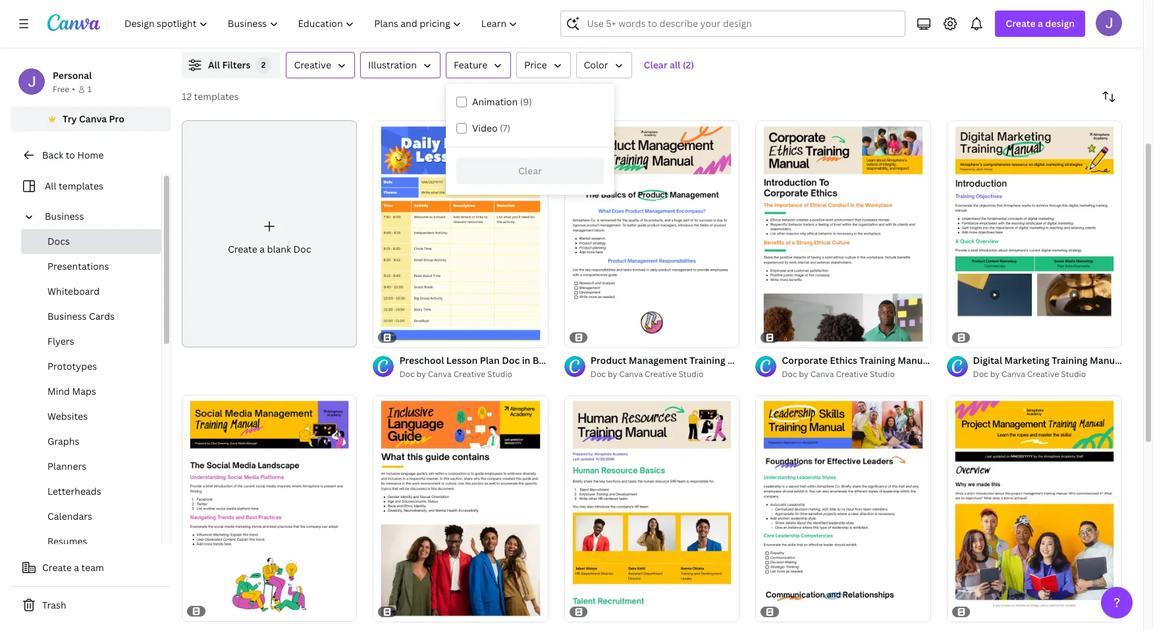 Task type: describe. For each thing, give the bounding box(es) containing it.
websites link
[[21, 405, 161, 430]]

color button
[[576, 52, 632, 78]]

all for all filters
[[208, 59, 220, 71]]

create a blank doc element
[[182, 121, 357, 348]]

blank
[[267, 243, 291, 256]]

price button
[[517, 52, 571, 78]]

(9)
[[520, 96, 532, 108]]

graphs
[[47, 436, 79, 448]]

preschool lesson plan doc in blue yellow orange 3d style image
[[373, 120, 549, 348]]

canva inside button
[[79, 113, 107, 125]]

all templates
[[45, 180, 103, 192]]

Sort by button
[[1096, 84, 1123, 110]]

creative for corporate ethics training manual professional doc in yellow orange green playful professional style image
[[836, 369, 868, 380]]

canva inside preschool lesson plan doc in blue yellow orange 3d style doc by canva creative studio
[[428, 369, 452, 380]]

home
[[77, 149, 104, 161]]

by inside preschool lesson plan doc in blue yellow orange 3d style doc by canva creative studio
[[417, 369, 426, 380]]

templates for all templates
[[59, 180, 103, 192]]

digital marketing training manual professional doc in green purple yellow playful professional style image
[[947, 120, 1123, 348]]

(2)
[[683, 59, 695, 71]]

creative for "digital marketing training manual professional doc in green purple yellow playful professional style" image
[[1028, 369, 1060, 380]]

orange
[[587, 354, 619, 367]]

feature button
[[446, 52, 511, 78]]

a for design
[[1038, 17, 1044, 30]]

calendars
[[47, 511, 92, 523]]

business for business
[[45, 210, 84, 223]]

docs
[[47, 235, 70, 248]]

graphs link
[[21, 430, 161, 455]]

a for blank
[[260, 243, 265, 256]]

doc by canva creative studio for doc by canva creative studio link associated with leadership skills training manual professional doc in yellow green purple playful professional style image
[[782, 369, 895, 380]]

in
[[522, 354, 531, 367]]

create a design button
[[996, 11, 1086, 37]]

creative for the product management training manual professional doc in yellow green pink playful professional style image
[[645, 369, 677, 380]]

studio for human resource training manual professional doc in beige yellow pink playful professional style image
[[679, 369, 704, 380]]

jacob simon image
[[1096, 10, 1123, 36]]

video (7)
[[472, 122, 511, 134]]

doc by canva creative studio link for leadership skills training manual professional doc in yellow green purple playful professional style image
[[782, 368, 931, 381]]

create a blank doc
[[228, 243, 311, 256]]

clear all (2)
[[644, 59, 695, 71]]

animation (9)
[[472, 96, 532, 108]]

12
[[182, 90, 192, 103]]

creative inside creative "button"
[[294, 59, 331, 71]]

preschool lesson plan doc in blue yellow orange 3d style doc by canva creative studio
[[400, 354, 659, 380]]

all
[[670, 59, 681, 71]]

canva for "digital marketing training manual professional doc in green purple yellow playful professional style" image
[[1002, 369, 1026, 380]]

try canva pro button
[[11, 107, 171, 132]]

back to home link
[[11, 142, 171, 169]]

clear for clear
[[519, 165, 542, 177]]

create for create a design
[[1006, 17, 1036, 30]]

doc by canva creative studio link for inclusive language guide professional doc in orange yellow purple playful professional style image
[[400, 368, 549, 381]]

letterheads
[[47, 486, 101, 498]]

color
[[584, 59, 609, 71]]

business cards link
[[21, 304, 161, 329]]

studio inside preschool lesson plan doc in blue yellow orange 3d style doc by canva creative studio
[[488, 369, 513, 380]]

lesson
[[447, 354, 478, 367]]

(7)
[[500, 122, 511, 134]]

animation
[[472, 96, 518, 108]]

studio for leadership skills training manual professional doc in yellow green purple playful professional style image
[[870, 369, 895, 380]]

clear button
[[457, 158, 604, 184]]

resumes link
[[21, 530, 161, 555]]

letterheads link
[[21, 480, 161, 505]]

all templates link
[[18, 174, 154, 199]]

create a team button
[[11, 555, 171, 582]]

feature
[[454, 59, 488, 71]]

plan
[[480, 354, 500, 367]]

illustration
[[368, 59, 417, 71]]

2
[[261, 59, 266, 70]]

to
[[66, 149, 75, 161]]

leadership skills training manual professional doc in yellow green purple playful professional style image
[[756, 396, 931, 623]]

business cards
[[47, 310, 115, 323]]



Task type: vqa. For each thing, say whether or not it's contained in the screenshot.
/ at right
no



Task type: locate. For each thing, give the bounding box(es) containing it.
calendars link
[[21, 505, 161, 530]]

creative button
[[286, 52, 355, 78]]

0 vertical spatial create
[[1006, 17, 1036, 30]]

filters
[[222, 59, 251, 71]]

planners
[[47, 461, 86, 473]]

create left design
[[1006, 17, 1036, 30]]

3 doc by canva creative studio from the left
[[974, 369, 1087, 380]]

business up docs
[[45, 210, 84, 223]]

a left team at left bottom
[[74, 562, 79, 575]]

style
[[636, 354, 659, 367]]

blue
[[533, 354, 553, 367]]

1 doc by canva creative studio from the left
[[591, 369, 704, 380]]

2 horizontal spatial doc by canva creative studio
[[974, 369, 1087, 380]]

1
[[88, 84, 92, 95]]

clear
[[644, 59, 668, 71], [519, 165, 542, 177]]

price
[[525, 59, 547, 71]]

1 vertical spatial all
[[45, 180, 56, 192]]

2 filter options selected element
[[256, 57, 272, 73]]

•
[[72, 84, 75, 95]]

free
[[53, 84, 69, 95]]

websites
[[47, 410, 88, 423]]

0 vertical spatial a
[[1038, 17, 1044, 30]]

create for create a blank doc
[[228, 243, 257, 256]]

business link
[[40, 204, 154, 229]]

a
[[1038, 17, 1044, 30], [260, 243, 265, 256], [74, 562, 79, 575]]

business for business cards
[[47, 310, 87, 323]]

1 horizontal spatial create
[[228, 243, 257, 256]]

a inside button
[[74, 562, 79, 575]]

a inside 'dropdown button'
[[1038, 17, 1044, 30]]

0 vertical spatial clear
[[644, 59, 668, 71]]

1 horizontal spatial doc by canva creative studio
[[782, 369, 895, 380]]

create a design
[[1006, 17, 1075, 30]]

4 by from the left
[[991, 369, 1000, 380]]

by
[[608, 369, 618, 380], [417, 369, 426, 380], [799, 369, 809, 380], [991, 369, 1000, 380]]

free •
[[53, 84, 75, 95]]

4 doc by canva creative studio link from the left
[[974, 368, 1123, 381]]

team
[[81, 562, 104, 575]]

0 vertical spatial all
[[208, 59, 220, 71]]

clear all (2) button
[[638, 52, 701, 78]]

templates down back to home
[[59, 180, 103, 192]]

by for human resource training manual professional doc in beige yellow pink playful professional style image
[[608, 369, 618, 380]]

doc
[[293, 243, 311, 256], [502, 354, 520, 367], [591, 369, 606, 380], [400, 369, 415, 380], [782, 369, 797, 380], [974, 369, 989, 380]]

1 vertical spatial a
[[260, 243, 265, 256]]

doc by canva creative studio for doc by canva creative studio link associated with project management training manual professional doc in yellow black white playful professional style image
[[974, 369, 1087, 380]]

2 doc by canva creative studio from the left
[[782, 369, 895, 380]]

planners link
[[21, 455, 161, 480]]

2 horizontal spatial create
[[1006, 17, 1036, 30]]

1 by from the left
[[608, 369, 618, 380]]

flyers
[[47, 335, 74, 348]]

presentations link
[[21, 254, 161, 279]]

0 horizontal spatial templates
[[59, 180, 103, 192]]

studio for project management training manual professional doc in yellow black white playful professional style image
[[1062, 369, 1087, 380]]

back
[[42, 149, 63, 161]]

0 horizontal spatial create
[[42, 562, 72, 575]]

inclusive language guide professional doc in orange yellow purple playful professional style image
[[373, 396, 549, 623]]

a for team
[[74, 562, 79, 575]]

1 vertical spatial clear
[[519, 165, 542, 177]]

maps
[[72, 385, 96, 398]]

2 by from the left
[[417, 369, 426, 380]]

create
[[1006, 17, 1036, 30], [228, 243, 257, 256], [42, 562, 72, 575]]

canva for the product management training manual professional doc in yellow green pink playful professional style image
[[620, 369, 643, 380]]

1 doc by canva creative studio link from the left
[[591, 368, 740, 381]]

by for project management training manual professional doc in yellow black white playful professional style image
[[991, 369, 1000, 380]]

corporate ethics training manual professional doc in yellow orange green playful professional style image
[[756, 120, 931, 348]]

mind
[[47, 385, 70, 398]]

doc by canva creative studio link for project management training manual professional doc in yellow black white playful professional style image
[[974, 368, 1123, 381]]

templates for 12 templates
[[194, 90, 239, 103]]

create left blank
[[228, 243, 257, 256]]

pro
[[109, 113, 124, 125]]

create inside 'dropdown button'
[[1006, 17, 1036, 30]]

0 horizontal spatial clear
[[519, 165, 542, 177]]

by for leadership skills training manual professional doc in yellow green purple playful professional style image
[[799, 369, 809, 380]]

prototypes link
[[21, 354, 161, 380]]

a left blank
[[260, 243, 265, 256]]

0 vertical spatial templates
[[194, 90, 239, 103]]

yellow
[[555, 354, 585, 367]]

1 studio from the left
[[679, 369, 704, 380]]

doc by canva creative studio link for human resource training manual professional doc in beige yellow pink playful professional style image
[[591, 368, 740, 381]]

business up flyers
[[47, 310, 87, 323]]

2 vertical spatial a
[[74, 562, 79, 575]]

trash link
[[11, 593, 171, 619]]

2 doc by canva creative studio link from the left
[[400, 368, 549, 381]]

mind maps link
[[21, 380, 161, 405]]

2 horizontal spatial a
[[1038, 17, 1044, 30]]

preschool lesson plan doc in blue yellow orange 3d style link
[[400, 354, 659, 368]]

try canva pro
[[63, 113, 124, 125]]

social media management training manual professional doc in yellow purple blue playful professional style image
[[182, 395, 357, 622]]

cards
[[89, 310, 115, 323]]

3 studio from the left
[[870, 369, 895, 380]]

1 horizontal spatial a
[[260, 243, 265, 256]]

personal
[[53, 69, 92, 82]]

1 vertical spatial business
[[47, 310, 87, 323]]

project management training manual professional doc in yellow black white playful professional style image
[[947, 396, 1123, 623]]

create down resumes
[[42, 562, 72, 575]]

top level navigation element
[[116, 11, 529, 37]]

creative inside preschool lesson plan doc in blue yellow orange 3d style doc by canva creative studio
[[454, 369, 486, 380]]

back to home
[[42, 149, 104, 161]]

1 horizontal spatial clear
[[644, 59, 668, 71]]

templates
[[194, 90, 239, 103], [59, 180, 103, 192]]

all for all templates
[[45, 180, 56, 192]]

preschool
[[400, 354, 444, 367]]

all left filters
[[208, 59, 220, 71]]

12 templates
[[182, 90, 239, 103]]

business
[[45, 210, 84, 223], [47, 310, 87, 323]]

create a blank doc link
[[182, 121, 357, 348]]

3d
[[621, 354, 634, 367]]

templates right 12
[[194, 90, 239, 103]]

0 horizontal spatial a
[[74, 562, 79, 575]]

video
[[472, 122, 498, 134]]

all down back
[[45, 180, 56, 192]]

1 vertical spatial templates
[[59, 180, 103, 192]]

0 vertical spatial business
[[45, 210, 84, 223]]

creative
[[294, 59, 331, 71], [645, 369, 677, 380], [454, 369, 486, 380], [836, 369, 868, 380], [1028, 369, 1060, 380]]

3 by from the left
[[799, 369, 809, 380]]

doc by canva creative studio for doc by canva creative studio link for human resource training manual professional doc in beige yellow pink playful professional style image
[[591, 369, 704, 380]]

0 horizontal spatial all
[[45, 180, 56, 192]]

prototypes
[[47, 360, 97, 373]]

all filters
[[208, 59, 251, 71]]

illustration button
[[360, 52, 441, 78]]

1 horizontal spatial all
[[208, 59, 220, 71]]

1 vertical spatial create
[[228, 243, 257, 256]]

Search search field
[[587, 11, 898, 36]]

2 vertical spatial create
[[42, 562, 72, 575]]

all inside all templates link
[[45, 180, 56, 192]]

whiteboard link
[[21, 279, 161, 304]]

try
[[63, 113, 77, 125]]

a left design
[[1038, 17, 1044, 30]]

create for create a team
[[42, 562, 72, 575]]

create a team
[[42, 562, 104, 575]]

doc by canva creative studio link
[[591, 368, 740, 381], [400, 368, 549, 381], [782, 368, 931, 381], [974, 368, 1123, 381]]

1 horizontal spatial templates
[[194, 90, 239, 103]]

whiteboard
[[47, 285, 100, 298]]

human resource training manual professional doc in beige yellow pink playful professional style image
[[565, 396, 740, 623]]

canva for corporate ethics training manual professional doc in yellow orange green playful professional style image
[[811, 369, 834, 380]]

4 studio from the left
[[1062, 369, 1087, 380]]

flyers link
[[21, 329, 161, 354]]

create inside button
[[42, 562, 72, 575]]

product management training manual professional doc in yellow green pink playful professional style image
[[565, 120, 740, 348]]

0 horizontal spatial doc by canva creative studio
[[591, 369, 704, 380]]

doc by canva creative studio
[[591, 369, 704, 380], [782, 369, 895, 380], [974, 369, 1087, 380]]

all
[[208, 59, 220, 71], [45, 180, 56, 192]]

presentations
[[47, 260, 109, 273]]

design
[[1046, 17, 1075, 30]]

3 doc by canva creative studio link from the left
[[782, 368, 931, 381]]

2 studio from the left
[[488, 369, 513, 380]]

clear for clear all (2)
[[644, 59, 668, 71]]

trash
[[42, 600, 66, 612]]

resumes
[[47, 536, 87, 548]]

mind maps
[[47, 385, 96, 398]]

None search field
[[561, 11, 906, 37]]



